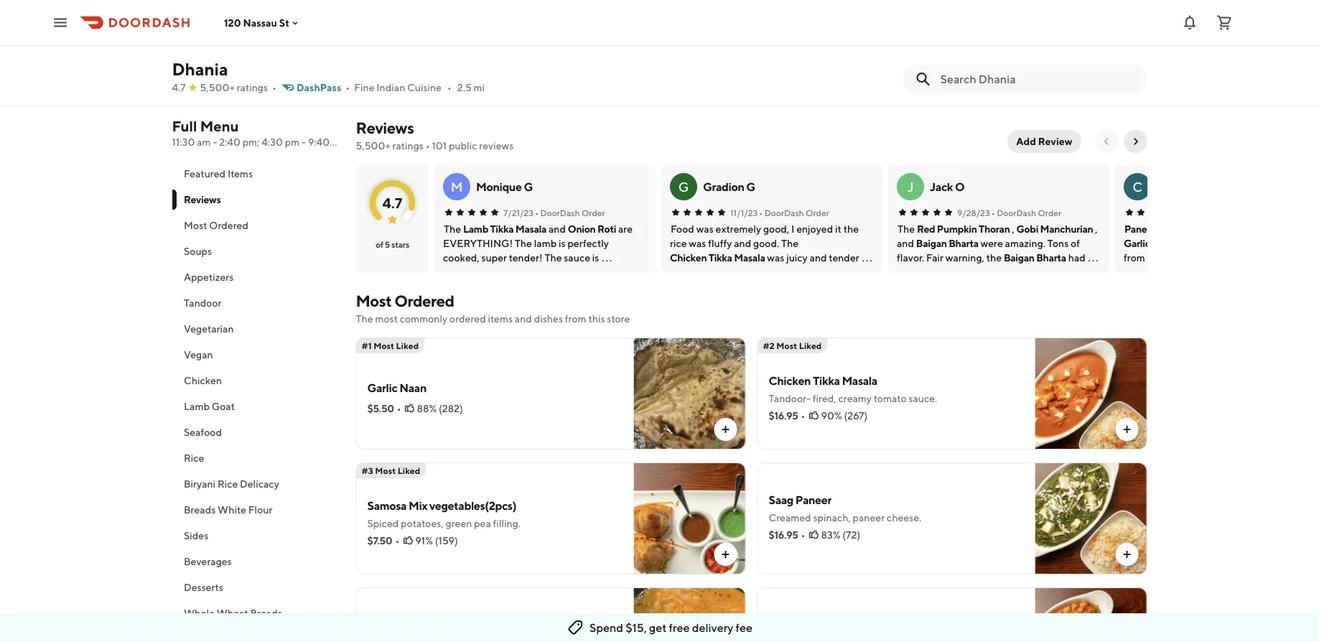Task type: describe. For each thing, give the bounding box(es) containing it.
0 vertical spatial samosa  mix vegetables(2pcs) image
[[902, 0, 1030, 44]]

gradion g
[[703, 180, 755, 194]]

90% (267)
[[821, 410, 868, 422]]

• left the "fine"
[[346, 82, 350, 93]]

$16.95 for 83%
[[769, 529, 798, 541]]

full
[[172, 118, 197, 135]]

breads white flour
[[184, 504, 272, 516]]

97% (39) button
[[1038, 0, 1167, 103]]

strips,
[[445, 630, 472, 641]]

previous image
[[1101, 136, 1113, 147]]

0 horizontal spatial baigan bharta button
[[916, 236, 978, 251]]

1 horizontal spatial 91%
[[958, 82, 975, 94]]

reviews for reviews
[[184, 194, 220, 205]]

add item to cart image for chicken tikka masala
[[1121, 424, 1133, 435]]

1 horizontal spatial bharta
[[1036, 252, 1066, 264]]

lamb goat button
[[172, 394, 339, 419]]

1 horizontal spatial chicken tikka masala image
[[1035, 338, 1147, 450]]

$5.50 •
[[367, 403, 401, 414]]

Item Search search field
[[940, 71, 1136, 87]]

g for m
[[524, 180, 533, 194]]

• doordash order for m
[[535, 208, 605, 218]]

lamb tikka masala
[[463, 223, 546, 235]]

dashpass •
[[297, 82, 350, 93]]

$15,
[[626, 621, 647, 635]]

fine indian cuisine • 2.5 mi
[[354, 82, 485, 93]]

add review button
[[1008, 130, 1081, 153]]

goat
[[211, 400, 234, 412]]

1 pm from the left
[[285, 136, 300, 148]]

doordash for g
[[764, 208, 804, 218]]

most ordered the most commonly ordered items and dishes from this store
[[356, 292, 630, 325]]

garlic inside "paneer tikka masala garlic roti"
[[1124, 237, 1150, 249]]

doordash for m
[[540, 208, 580, 218]]

5
[[384, 239, 390, 249]]

cheese.
[[887, 512, 922, 524]]

butter chicken tandoor chicken strips, bell peppers, & creamy tomatoes
[[367, 611, 621, 642]]

manchurian
[[1040, 223, 1093, 235]]

120
[[224, 17, 241, 29]]

roti inside button
[[597, 223, 616, 235]]

potatoes,
[[401, 517, 444, 529]]

0 horizontal spatial baigan
[[916, 237, 947, 249]]

chicken inside butter chicken tandoor chicken strips, bell peppers, & creamy tomatoes
[[402, 611, 444, 624]]

0 horizontal spatial ratings
[[237, 82, 268, 93]]

c
[[1132, 179, 1142, 194]]

beverages button
[[172, 549, 339, 575]]

gobi manchurian button
[[1016, 222, 1093, 236]]

onion roti button
[[568, 222, 616, 236]]

88% (282)
[[417, 403, 463, 414]]

masala for chicken tikka masala
[[734, 252, 765, 264]]

reviews
[[479, 140, 514, 152]]

garlic naan image
[[634, 338, 746, 450]]

dishes
[[534, 313, 563, 325]]

beverages
[[184, 556, 231, 567]]

order for g
[[806, 208, 829, 218]]

0 horizontal spatial saag paneer image
[[630, 0, 757, 44]]

#2 most liked
[[763, 340, 822, 350]]

public
[[449, 140, 477, 152]]

notification bell image
[[1181, 14, 1199, 31]]

1 vertical spatial baigan
[[1004, 252, 1034, 264]]

vegetables(2pcs) for samosa  mix vegetables(2pcs)
[[908, 65, 995, 79]]

order for m
[[581, 208, 605, 218]]

5,500+ ratings •
[[200, 82, 276, 93]]

sides button
[[172, 523, 339, 549]]

ratings inside the reviews 5,500+ ratings • 101 public reviews
[[393, 140, 424, 152]]

$16.95 • for 83% (72)
[[769, 529, 805, 541]]

83% (72)
[[821, 529, 861, 541]]

doordash for j
[[997, 208, 1036, 218]]

reviews for reviews 5,500+ ratings • 101 public reviews
[[356, 119, 414, 137]]

biryani rice delicacy button
[[172, 471, 339, 497]]

11:30
[[172, 136, 195, 148]]

items
[[488, 313, 513, 325]]

lamb goat
[[184, 400, 234, 412]]

biryani
[[184, 478, 215, 490]]

red pumpkin thoran button
[[917, 222, 1010, 236]]

1 - from the left
[[213, 136, 217, 148]]

(72)
[[843, 529, 861, 541]]

chicken
[[407, 630, 443, 641]]

the
[[356, 313, 373, 325]]

5,500+ inside the reviews 5,500+ ratings • 101 public reviews
[[356, 140, 391, 152]]

get
[[649, 621, 667, 635]]

peppers,
[[493, 630, 532, 641]]

add item to cart image for creamed spinach, paneer cheese.
[[1121, 549, 1133, 560]]

gobi
[[1016, 223, 1038, 235]]

add
[[1016, 135, 1036, 147]]

• doordash order for g
[[759, 208, 829, 218]]

lamb for lamb tikka masala
[[463, 223, 488, 235]]

0 horizontal spatial 4.7
[[172, 82, 186, 93]]

this
[[588, 313, 605, 325]]

from
[[565, 313, 586, 325]]

0 vertical spatial bharta
[[949, 237, 978, 249]]

paneer tikka masala button
[[1124, 222, 1214, 236]]

breads inside button
[[250, 607, 282, 619]]

samosa  mix vegetables(2pcs)
[[908, 49, 995, 79]]

(267)
[[844, 410, 868, 422]]

whole
[[184, 607, 214, 619]]

#1
[[362, 340, 372, 350]]

9:40
[[308, 136, 330, 148]]

2 - from the left
[[302, 136, 306, 148]]

soups
[[184, 245, 212, 257]]

cuisine
[[407, 82, 442, 93]]

full menu 11:30 am - 2:40 pm; 4:30 pm - 9:40 pm
[[172, 118, 346, 148]]

paneer inside saag paneer creamed spinach, paneer cheese.
[[796, 493, 832, 507]]

• left 2.5
[[447, 82, 452, 93]]

chana masala
[[769, 618, 840, 632]]

• down spiced
[[395, 535, 400, 547]]

review
[[1038, 135, 1073, 147]]

tandoor-
[[769, 392, 811, 404]]

seafood
[[184, 426, 222, 438]]

1 horizontal spatial g
[[678, 179, 689, 194]]

onion
[[568, 223, 595, 235]]

delivery
[[692, 621, 734, 635]]

j
[[907, 179, 914, 194]]

• doordash order for j
[[991, 208, 1061, 218]]

most for garlic naan
[[374, 340, 394, 350]]

jack
[[930, 180, 953, 194]]

1 vertical spatial saag paneer image
[[1035, 463, 1147, 575]]

liked for chicken tikka masala
[[799, 340, 822, 350]]

garlic naan
[[367, 381, 427, 395]]

2 pm from the left
[[332, 136, 346, 148]]

paneer inside "paneer tikka masala garlic roti"
[[1124, 223, 1156, 235]]

indian
[[377, 82, 405, 93]]

• down tandoor-
[[801, 410, 805, 422]]

0 vertical spatial butter chicken image
[[493, 0, 620, 44]]

pm;
[[242, 136, 260, 148]]

chana
[[769, 618, 802, 632]]

1 horizontal spatial 4.7
[[382, 194, 402, 211]]

(282)
[[439, 403, 463, 414]]

items
[[227, 168, 253, 180]]

and
[[515, 313, 532, 325]]

0 horizontal spatial samosa  mix vegetables(2pcs) image
[[634, 463, 746, 575]]

mi
[[474, 82, 485, 93]]

red
[[917, 223, 935, 235]]

add item to cart image for garlic naan
[[720, 424, 731, 435]]

7/21/23
[[503, 208, 533, 218]]

spiced
[[367, 517, 399, 529]]

masala for lamb tikka masala
[[515, 223, 546, 235]]



Task type: vqa. For each thing, say whether or not it's contained in the screenshot.
Whole Wheat Breads
yes



Task type: locate. For each thing, give the bounding box(es) containing it.
vegetarian button
[[172, 316, 339, 342]]

ordered inside the most ordered the most commonly ordered items and dishes from this store
[[394, 292, 454, 310]]

$7.50
[[908, 82, 935, 94], [367, 535, 392, 547]]

0 horizontal spatial doordash
[[540, 208, 580, 218]]

0 horizontal spatial butter chicken image
[[493, 0, 620, 44]]

roti inside "paneer tikka masala garlic roti"
[[1152, 237, 1171, 249]]

samosa inside the samosa  mix vegetables(2pcs)
[[908, 49, 947, 63]]

1 horizontal spatial order
[[806, 208, 829, 218]]

0 horizontal spatial tandoor
[[184, 297, 221, 309]]

91% (159) down the samosa  mix vegetables(2pcs)
[[958, 82, 1000, 94]]

g left gradion
[[678, 179, 689, 194]]

1 doordash from the left
[[540, 208, 580, 218]]

spend $15, get free delivery fee
[[590, 621, 753, 635]]

open menu image
[[52, 14, 69, 31]]

rice up breads white flour
[[217, 478, 238, 490]]

ordered up commonly
[[394, 292, 454, 310]]

1 vertical spatial 5,500+
[[356, 140, 391, 152]]

mix inside samosa  mix vegetables(2pcs) spiced potatoes, green pea filling.
[[409, 499, 427, 512]]

creamy right &
[[543, 630, 576, 641]]

1 horizontal spatial garlic
[[1124, 237, 1150, 249]]

liked for samosa  mix vegetables(2pcs)
[[398, 465, 420, 475]]

breads down desserts button
[[250, 607, 282, 619]]

• doordash order right '11/1/23'
[[759, 208, 829, 218]]

$7.50 for $7.50
[[908, 82, 935, 94]]

1 vertical spatial ratings
[[393, 140, 424, 152]]

masala for chicken tikka masala tandoor- fired, creamy tomato sauce.
[[842, 374, 878, 387]]

1 vertical spatial $16.95
[[769, 529, 798, 541]]

garlic roti button
[[1124, 236, 1171, 251]]

samosa inside samosa  mix vegetables(2pcs) spiced potatoes, green pea filling.
[[367, 499, 407, 512]]

am
[[197, 136, 211, 148]]

breads inside button
[[184, 504, 215, 516]]

0 vertical spatial breads
[[184, 504, 215, 516]]

0 vertical spatial tandoor
[[184, 297, 221, 309]]

1 vertical spatial tandoor
[[367, 630, 405, 641]]

0 horizontal spatial -
[[213, 136, 217, 148]]

$7.50 down spiced
[[367, 535, 392, 547]]

120 nassau st button
[[224, 17, 301, 29]]

1 horizontal spatial vegetables(2pcs)
[[908, 65, 995, 79]]

1 horizontal spatial $7.50
[[908, 82, 935, 94]]

3 order from the left
[[1038, 208, 1061, 218]]

spinach,
[[813, 512, 851, 524]]

1 horizontal spatial baigan bharta button
[[1004, 251, 1066, 265]]

0 horizontal spatial g
[[524, 180, 533, 194]]

• doordash order up onion
[[535, 208, 605, 218]]

0 horizontal spatial ordered
[[209, 219, 248, 231]]

101
[[432, 140, 447, 152]]

liked down commonly
[[396, 340, 419, 350]]

1 horizontal spatial roti
[[1152, 237, 1171, 249]]

0 vertical spatial vegetables(2pcs)
[[908, 65, 995, 79]]

chicken for chicken
[[184, 375, 222, 386]]

ordered for most ordered the most commonly ordered items and dishes from this store
[[394, 292, 454, 310]]

1 vertical spatial rice
[[217, 478, 238, 490]]

masala inside lamb tikka masala button
[[515, 223, 546, 235]]

most for samosa  mix vegetables(2pcs)
[[375, 465, 396, 475]]

1 add item to cart image from the left
[[720, 549, 731, 560]]

red pumpkin thoran gobi manchurian baigan bharta baigan bharta
[[916, 223, 1093, 264]]

of
[[375, 239, 383, 249]]

paneer up spinach,
[[796, 493, 832, 507]]

(159) down green
[[435, 535, 458, 547]]

97%
[[1099, 66, 1118, 78]]

0 vertical spatial saag paneer image
[[630, 0, 757, 44]]

biryani rice delicacy
[[184, 478, 279, 490]]

commonly
[[400, 313, 448, 325]]

nassau
[[243, 17, 277, 29]]

1 vertical spatial lamb
[[184, 400, 209, 412]]

most right #2
[[777, 340, 797, 350]]

thoran
[[979, 223, 1010, 235]]

0 vertical spatial roti
[[597, 223, 616, 235]]

0 horizontal spatial bharta
[[949, 237, 978, 249]]

tandoor down butter
[[367, 630, 405, 641]]

most up the soups
[[184, 219, 207, 231]]

#3
[[362, 465, 373, 475]]

tikka inside chicken tikka masala tandoor- fired, creamy tomato sauce.
[[813, 374, 840, 387]]

lamb inside button
[[463, 223, 488, 235]]

1 horizontal spatial (159)
[[977, 82, 1000, 94]]

pumpkin
[[937, 223, 977, 235]]

masala inside chicken tikka masala button
[[734, 252, 765, 264]]

appetizers
[[184, 271, 233, 283]]

1 horizontal spatial samosa  mix vegetables(2pcs) image
[[902, 0, 1030, 44]]

1 horizontal spatial add item to cart image
[[1121, 549, 1133, 560]]

masala inside "paneer tikka masala garlic roti"
[[1183, 223, 1214, 235]]

mix inside the samosa  mix vegetables(2pcs)
[[949, 49, 968, 63]]

1 horizontal spatial -
[[302, 136, 306, 148]]

tikka up garlic roti button on the right
[[1158, 223, 1181, 235]]

menu
[[200, 118, 239, 135]]

0 horizontal spatial order
[[581, 208, 605, 218]]

whole wheat breads
[[184, 607, 282, 619]]

0 vertical spatial 4.7
[[172, 82, 186, 93]]

chana masala image inside 97% (39) button
[[1039, 0, 1166, 44]]

pea
[[474, 517, 491, 529]]

0 horizontal spatial $7.50
[[367, 535, 392, 547]]

ordered inside button
[[209, 219, 248, 231]]

o
[[955, 180, 964, 194]]

0 vertical spatial $16.95
[[769, 410, 798, 422]]

baigan bharta button down pumpkin
[[916, 236, 978, 251]]

reviews down featured
[[184, 194, 220, 205]]

most for chicken tikka masala
[[777, 340, 797, 350]]

5,500+
[[200, 82, 235, 93], [356, 140, 391, 152]]

1 vertical spatial (159)
[[435, 535, 458, 547]]

g for g
[[746, 180, 755, 194]]

2 $16.95 from the top
[[769, 529, 798, 541]]

• left dashpass
[[272, 82, 276, 93]]

2 order from the left
[[806, 208, 829, 218]]

saag paneer image
[[630, 0, 757, 44], [1035, 463, 1147, 575]]

• up thoran
[[991, 208, 995, 218]]

0 vertical spatial chicken tikka masala image
[[357, 0, 484, 44]]

bharta
[[949, 237, 978, 249], [1036, 252, 1066, 264]]

tikka down 7/21/23 on the left top of page
[[490, 223, 513, 235]]

masala
[[515, 223, 546, 235], [1183, 223, 1214, 235], [734, 252, 765, 264], [842, 374, 878, 387], [804, 618, 840, 632]]

2 horizontal spatial • doordash order
[[991, 208, 1061, 218]]

pm right 9:40 on the left of the page
[[332, 136, 346, 148]]

1 vertical spatial $7.50
[[367, 535, 392, 547]]

1 order from the left
[[581, 208, 605, 218]]

vegetables(2pcs) for samosa  mix vegetables(2pcs) spiced potatoes, green pea filling.
[[429, 499, 516, 512]]

5,500+ down the reviews link on the top
[[356, 140, 391, 152]]

bharta down red pumpkin thoran button
[[949, 237, 978, 249]]

0 horizontal spatial rice
[[184, 452, 204, 464]]

0 horizontal spatial lamb
[[184, 400, 209, 412]]

1 horizontal spatial • doordash order
[[759, 208, 829, 218]]

0 horizontal spatial reviews
[[184, 194, 220, 205]]

ordered up soups 'button' in the top left of the page
[[209, 219, 248, 231]]

breads down biryani
[[184, 504, 215, 516]]

lamb left goat
[[184, 400, 209, 412]]

jack o
[[930, 180, 964, 194]]

masala for paneer tikka masala garlic roti
[[1183, 223, 1214, 235]]

creamed
[[769, 512, 811, 524]]

reviews 5,500+ ratings • 101 public reviews
[[356, 119, 514, 152]]

creamy
[[838, 392, 872, 404], [543, 630, 576, 641]]

1 vertical spatial vegetables(2pcs)
[[429, 499, 516, 512]]

0 vertical spatial ordered
[[209, 219, 248, 231]]

tikka down '11/1/23'
[[708, 252, 732, 264]]

doordash right '11/1/23'
[[764, 208, 804, 218]]

baigan bharta button down the gobi
[[1004, 251, 1066, 265]]

0 horizontal spatial 91%
[[415, 535, 433, 547]]

• right 7/21/23 on the left top of page
[[535, 208, 538, 218]]

$7.50 for $7.50 •
[[367, 535, 392, 547]]

vegetarian
[[184, 323, 233, 335]]

most ordered button
[[172, 213, 339, 238]]

featured
[[184, 168, 225, 180]]

• down the samosa  mix vegetables(2pcs)
[[938, 82, 942, 94]]

appetizers button
[[172, 264, 339, 290]]

1 horizontal spatial 91% (159)
[[958, 82, 1000, 94]]

liked for garlic naan
[[396, 340, 419, 350]]

creamy inside butter chicken tandoor chicken strips, bell peppers, & creamy tomatoes
[[543, 630, 576, 641]]

0 horizontal spatial add item to cart image
[[720, 549, 731, 560]]

add item to cart image
[[720, 424, 731, 435], [1121, 424, 1133, 435]]

1 horizontal spatial samosa
[[908, 49, 947, 63]]

2 • doordash order from the left
[[759, 208, 829, 218]]

baigan down red
[[916, 237, 947, 249]]

filling.
[[493, 517, 521, 529]]

paneer
[[1124, 223, 1156, 235], [796, 493, 832, 507]]

ordered for most ordered
[[209, 219, 248, 231]]

0 vertical spatial mix
[[949, 49, 968, 63]]

0 vertical spatial (159)
[[977, 82, 1000, 94]]

0 horizontal spatial vegetables(2pcs)
[[429, 499, 516, 512]]

breads
[[184, 504, 215, 516], [250, 607, 282, 619]]

0 vertical spatial baigan
[[916, 237, 947, 249]]

liked right the #3
[[398, 465, 420, 475]]

ordered
[[450, 313, 486, 325]]

83%
[[821, 529, 841, 541]]

1 vertical spatial garlic
[[367, 381, 397, 395]]

samosa for samosa  mix vegetables(2pcs)
[[908, 49, 947, 63]]

1 horizontal spatial baigan
[[1004, 252, 1034, 264]]

11/1/23
[[730, 208, 758, 218]]

featured items button
[[172, 161, 339, 187]]

of 5 stars
[[375, 239, 409, 249]]

rice up biryani
[[184, 452, 204, 464]]

4.7 up the of 5 stars
[[382, 194, 402, 211]]

ratings down the reviews link on the top
[[393, 140, 424, 152]]

• right '11/1/23'
[[759, 208, 763, 218]]

0 items, open order cart image
[[1216, 14, 1233, 31]]

0 horizontal spatial pm
[[285, 136, 300, 148]]

tikka inside "paneer tikka masala garlic roti"
[[1158, 223, 1181, 235]]

1 horizontal spatial doordash
[[764, 208, 804, 218]]

$16.95 • down creamed
[[769, 529, 805, 541]]

$16.95 • for 90% (267)
[[769, 410, 805, 422]]

tikka for chicken tikka masala tandoor- fired, creamy tomato sauce.
[[813, 374, 840, 387]]

1 horizontal spatial paneer
[[1124, 223, 1156, 235]]

88%
[[417, 403, 437, 414]]

chicken tikka masala image
[[357, 0, 484, 44], [1035, 338, 1147, 450]]

green
[[446, 517, 472, 529]]

tandoor inside butter chicken tandoor chicken strips, bell peppers, & creamy tomatoes
[[367, 630, 405, 641]]

lamb down monique
[[463, 223, 488, 235]]

samosa  mix vegetables(2pcs) image
[[902, 0, 1030, 44], [634, 463, 746, 575]]

garlic up '$5.50'
[[367, 381, 397, 395]]

paneer tikka masala garlic roti
[[1124, 223, 1214, 249]]

fired,
[[813, 392, 836, 404]]

chicken inside chicken tikka masala button
[[670, 252, 707, 264]]

tomatoes
[[578, 630, 621, 641]]

1 vertical spatial chana masala image
[[1035, 587, 1147, 642]]

0 vertical spatial 91%
[[958, 82, 975, 94]]

91% down the samosa  mix vegetables(2pcs)
[[958, 82, 975, 94]]

tikka inside button
[[490, 223, 513, 235]]

paneer tikka masala image
[[766, 0, 893, 44]]

2 $16.95 • from the top
[[769, 529, 805, 541]]

0 horizontal spatial roti
[[597, 223, 616, 235]]

#1 most liked
[[362, 340, 419, 350]]

most up the
[[356, 292, 392, 310]]

sauce.
[[909, 392, 937, 404]]

lamb for lamb goat
[[184, 400, 209, 412]]

chicken for chicken tikka masala
[[670, 252, 707, 264]]

lamb tikka masala button
[[463, 222, 546, 236]]

0 vertical spatial $16.95 •
[[769, 410, 805, 422]]

4.7 down dhania
[[172, 82, 186, 93]]

ratings up full menu 11:30 am - 2:40 pm; 4:30 pm - 9:40 pm
[[237, 82, 268, 93]]

baigan
[[916, 237, 947, 249], [1004, 252, 1034, 264]]

sides
[[184, 530, 208, 542]]

g up '11/1/23'
[[746, 180, 755, 194]]

91% down potatoes,
[[415, 535, 433, 547]]

garlic
[[1124, 237, 1150, 249], [367, 381, 397, 395]]

tandoor inside button
[[184, 297, 221, 309]]

vegetables(2pcs)
[[908, 65, 995, 79], [429, 499, 516, 512]]

masala inside chicken tikka masala tandoor- fired, creamy tomato sauce.
[[842, 374, 878, 387]]

• down creamed
[[801, 529, 805, 541]]

0 horizontal spatial 91% (159)
[[415, 535, 458, 547]]

baigan down the gobi
[[1004, 252, 1034, 264]]

2 add item to cart image from the left
[[1121, 424, 1133, 435]]

$16.95 down creamed
[[769, 529, 798, 541]]

1 horizontal spatial rice
[[217, 478, 238, 490]]

samosa for samosa  mix vegetables(2pcs) spiced potatoes, green pea filling.
[[367, 499, 407, 512]]

120 nassau st
[[224, 17, 289, 29]]

- left 9:40 on the left of the page
[[302, 136, 306, 148]]

butter
[[367, 611, 400, 624]]

1 vertical spatial roti
[[1152, 237, 1171, 249]]

1 vertical spatial 91% (159)
[[415, 535, 458, 547]]

chicken inside chicken button
[[184, 375, 222, 386]]

1 add item to cart image from the left
[[720, 424, 731, 435]]

1 vertical spatial butter chicken image
[[634, 587, 746, 642]]

vegetables(2pcs) inside samosa  mix vegetables(2pcs) spiced potatoes, green pea filling.
[[429, 499, 516, 512]]

doordash up onion
[[540, 208, 580, 218]]

tikka inside button
[[708, 252, 732, 264]]

featured items
[[184, 168, 253, 180]]

0 horizontal spatial breads
[[184, 504, 215, 516]]

3 doordash from the left
[[997, 208, 1036, 218]]

order for j
[[1038, 208, 1061, 218]]

paneer
[[853, 512, 885, 524]]

chicken for chicken tikka masala tandoor- fired, creamy tomato sauce.
[[769, 374, 811, 387]]

$7.50 down the samosa  mix vegetables(2pcs)
[[908, 82, 935, 94]]

1 horizontal spatial add item to cart image
[[1121, 424, 1133, 435]]

tikka up "fired,"
[[813, 374, 840, 387]]

mix for samosa  mix vegetables(2pcs) spiced potatoes, green pea filling.
[[409, 499, 427, 512]]

ordered
[[209, 219, 248, 231], [394, 292, 454, 310]]

91% (159) down potatoes,
[[415, 535, 458, 547]]

$16.95 • down tandoor-
[[769, 410, 805, 422]]

tandoor down appetizers
[[184, 297, 221, 309]]

free
[[669, 621, 690, 635]]

1 $16.95 • from the top
[[769, 410, 805, 422]]

store
[[607, 313, 630, 325]]

bell
[[474, 630, 491, 641]]

mix for samosa  mix vegetables(2pcs)
[[949, 49, 968, 63]]

• inside the reviews 5,500+ ratings • 101 public reviews
[[426, 140, 430, 152]]

0 horizontal spatial 5,500+
[[200, 82, 235, 93]]

5,500+ down dhania
[[200, 82, 235, 93]]

0 horizontal spatial garlic
[[367, 381, 397, 395]]

chana masala image
[[1039, 0, 1166, 44], [1035, 587, 1147, 642]]

vegan
[[184, 349, 213, 361]]

g up 7/21/23 on the left top of page
[[524, 180, 533, 194]]

roti down "paneer tikka masala" button
[[1152, 237, 1171, 249]]

creamy inside chicken tikka masala tandoor- fired, creamy tomato sauce.
[[838, 392, 872, 404]]

desserts button
[[172, 575, 339, 600]]

0 vertical spatial lamb
[[463, 223, 488, 235]]

0 horizontal spatial • doordash order
[[535, 208, 605, 218]]

tikka for paneer tikka masala garlic roti
[[1158, 223, 1181, 235]]

mix
[[949, 49, 968, 63], [409, 499, 427, 512]]

0 vertical spatial 5,500+
[[200, 82, 235, 93]]

lamb
[[463, 223, 488, 235], [184, 400, 209, 412]]

1 • doordash order from the left
[[535, 208, 605, 218]]

(159) down the samosa  mix vegetables(2pcs)
[[977, 82, 1000, 94]]

0 horizontal spatial chicken tikka masala image
[[357, 0, 484, 44]]

$16.95 down tandoor-
[[769, 410, 798, 422]]

chicken button
[[172, 368, 339, 394]]

1 horizontal spatial lamb
[[463, 223, 488, 235]]

1 vertical spatial 91%
[[415, 535, 433, 547]]

next image
[[1130, 136, 1142, 147]]

chicken inside chicken tikka masala tandoor- fired, creamy tomato sauce.
[[769, 374, 811, 387]]

• left 101
[[426, 140, 430, 152]]

• right '$5.50'
[[397, 403, 401, 414]]

add item to cart image
[[720, 549, 731, 560], [1121, 549, 1133, 560]]

1 horizontal spatial saag paneer image
[[1035, 463, 1147, 575]]

0 horizontal spatial samosa
[[367, 499, 407, 512]]

stars
[[391, 239, 409, 249]]

3 • doordash order from the left
[[991, 208, 1061, 218]]

0 horizontal spatial creamy
[[543, 630, 576, 641]]

1 vertical spatial bharta
[[1036, 252, 1066, 264]]

#3 most liked
[[362, 465, 420, 475]]

tikka for lamb tikka masala
[[490, 223, 513, 235]]

1 horizontal spatial breads
[[250, 607, 282, 619]]

0 vertical spatial 91% (159)
[[958, 82, 1000, 94]]

0 horizontal spatial (159)
[[435, 535, 458, 547]]

reviews inside the reviews 5,500+ ratings • 101 public reviews
[[356, 119, 414, 137]]

0 vertical spatial samosa
[[908, 49, 947, 63]]

(39)
[[1120, 66, 1138, 78]]

dhania
[[172, 59, 228, 79]]

0 horizontal spatial paneer
[[796, 493, 832, 507]]

$5.50
[[367, 403, 394, 414]]

pm right 4:30
[[285, 136, 300, 148]]

1 vertical spatial samosa
[[367, 499, 407, 512]]

paneer up garlic roti button on the right
[[1124, 223, 1156, 235]]

1 $16.95 from the top
[[769, 410, 798, 422]]

liked right #2
[[799, 340, 822, 350]]

creamy up the (267)
[[838, 392, 872, 404]]

- right am
[[213, 136, 217, 148]]

1 vertical spatial $16.95 •
[[769, 529, 805, 541]]

roti right onion
[[597, 223, 616, 235]]

$16.95 for 90%
[[769, 410, 798, 422]]

1 horizontal spatial ratings
[[393, 140, 424, 152]]

bharta down gobi manchurian button
[[1036, 252, 1066, 264]]

lamb inside button
[[184, 400, 209, 412]]

1 horizontal spatial reviews
[[356, 119, 414, 137]]

1 horizontal spatial creamy
[[838, 392, 872, 404]]

doordash up the gobi
[[997, 208, 1036, 218]]

tikka for chicken tikka masala
[[708, 252, 732, 264]]

reviews down indian
[[356, 119, 414, 137]]

butter chicken image
[[493, 0, 620, 44], [634, 587, 746, 642]]

2 add item to cart image from the left
[[1121, 549, 1133, 560]]

most inside the most ordered the most commonly ordered items and dishes from this store
[[356, 292, 392, 310]]

2 horizontal spatial doordash
[[997, 208, 1036, 218]]

2 doordash from the left
[[764, 208, 804, 218]]

most right #1
[[374, 340, 394, 350]]

most right the #3
[[375, 465, 396, 475]]

add item to cart image for samosa  mix vegetables(2pcs)
[[720, 549, 731, 560]]

garlic down "paneer tikka masala" button
[[1124, 237, 1150, 249]]

• doordash order up the gobi
[[991, 208, 1061, 218]]

1 vertical spatial samosa  mix vegetables(2pcs) image
[[634, 463, 746, 575]]

whole wheat breads button
[[172, 600, 339, 626]]

most inside button
[[184, 219, 207, 231]]

chicken tikka masala button
[[670, 251, 765, 265]]

$16.95 •
[[769, 410, 805, 422], [769, 529, 805, 541]]



